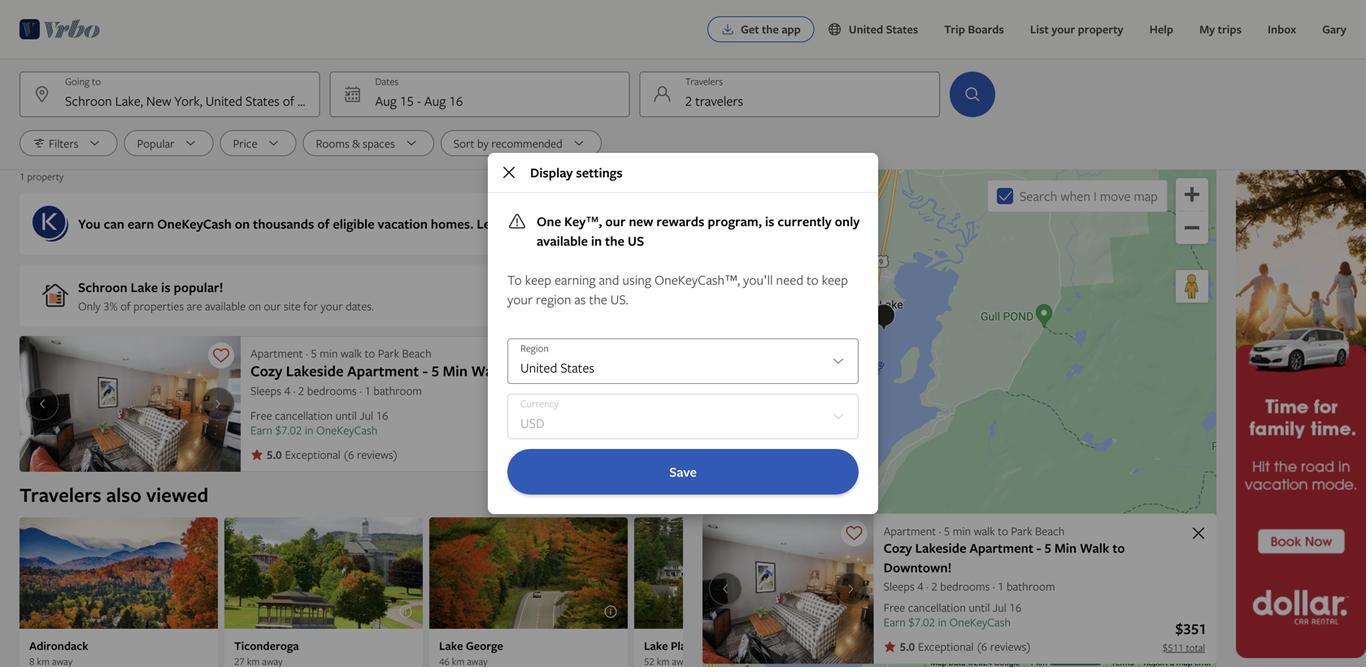 Task type: locate. For each thing, give the bounding box(es) containing it.
5.0 exceptional (6 reviews) for the bottom xsmall icon
[[900, 639, 1031, 655]]

$351 $511 total for $511 total button corresponding to the bottom xsmall icon
[[1163, 619, 1207, 654]]

min inside apartment · 5 min walk to park beach cozy lakeside apartment - 5 min walk to downtown! sleeps 4 · 2 bedrooms · 1 bathroom
[[320, 345, 338, 361]]

0 vertical spatial lakeside
[[286, 361, 344, 381]]

our left new
[[606, 212, 626, 230]]

$511 for $511 total button for xsmall icon to the top
[[630, 449, 650, 462]]

1 vertical spatial jul
[[993, 600, 1007, 615]]

0 vertical spatial our
[[606, 212, 626, 230]]

exceptional for xsmall icon to the top
[[285, 447, 341, 462]]

list
[[1031, 22, 1049, 37]]

your
[[1052, 22, 1076, 37], [508, 290, 533, 308], [321, 298, 343, 314]]

ticonderoga showing a park image
[[225, 517, 423, 629]]

- inside apartment · 5 min walk to park beach cozy lakeside apartment - 5 min walk to downtown!
[[1037, 539, 1042, 557]]

aug left "15"
[[375, 92, 397, 110]]

your inside "to keep earning and using onekeycash™, you'll need to keep your region as the us."
[[508, 290, 533, 308]]

close image
[[500, 163, 519, 182]]

lake left george
[[439, 638, 463, 654]]

download the app button image
[[722, 23, 735, 36]]

0 horizontal spatial walk
[[471, 361, 505, 381]]

1 vertical spatial show next image for cozy lakeside apartment - 5 min walk to downtown! image
[[842, 582, 861, 595]]

16 inside button
[[449, 92, 463, 110]]

- inside apartment · 5 min walk to park beach cozy lakeside apartment - 5 min walk to downtown! sleeps 4 · 2 bedrooms · 1 bathroom
[[423, 361, 428, 381]]

0 horizontal spatial is
[[161, 278, 171, 296]]

1 horizontal spatial min
[[1055, 539, 1077, 557]]

keep right "to" at top
[[525, 271, 552, 289]]

bedrooms
[[307, 383, 357, 398], [941, 578, 990, 594]]

0 vertical spatial downtown!
[[526, 361, 603, 381]]

walk inside apartment · 5 min walk to park beach cozy lakeside apartment - 5 min walk to downtown! sleeps 4 · 2 bedrooms · 1 bathroom
[[471, 361, 505, 381]]

available right are
[[205, 298, 246, 314]]

0 vertical spatial earn
[[251, 422, 273, 438]]

boards
[[968, 22, 1005, 37]]

1 horizontal spatial is
[[766, 212, 775, 230]]

0 horizontal spatial lakeside
[[286, 361, 344, 381]]

dialog
[[488, 153, 879, 514]]

lakeside
[[286, 361, 344, 381], [916, 539, 967, 557]]

onekeycash for xsmall icon to the top
[[316, 422, 378, 438]]

open floor plan of apartment, with adirondack touches and furnishings, connected to kitchen image for show next image for cozy lakeside apartment - 5 min walk to downtown! for the bottommost the show previous image for cozy lakeside apartment - 5 min walk to downtown!
[[703, 514, 874, 664]]

0 horizontal spatial keep
[[525, 271, 552, 289]]

- for sleeps 4 · 2 bedrooms · 1 bathroom
[[423, 361, 428, 381]]

1 keep from the left
[[525, 271, 552, 289]]

vacation
[[378, 215, 428, 233]]

for
[[304, 298, 318, 314]]

your down "to" at top
[[508, 290, 533, 308]]

0 horizontal spatial 5.0 exceptional (6 reviews)
[[267, 447, 398, 463]]

0 vertical spatial 1
[[20, 170, 25, 183]]

5.0 exceptional (6 reviews)
[[267, 447, 398, 463], [900, 639, 1031, 655]]

lakeside inside apartment · 5 min walk to park beach cozy lakeside apartment - 5 min walk to downtown!
[[916, 539, 967, 557]]

exceptional
[[285, 447, 341, 462], [919, 639, 974, 654]]

min inside apartment · 5 min walk to park beach cozy lakeside apartment - 5 min walk to downtown! sleeps 4 · 2 bedrooms · 1 bathroom
[[443, 361, 468, 381]]

available for in
[[537, 232, 588, 250]]

1 vertical spatial onekeycash
[[316, 422, 378, 438]]

travelers
[[20, 481, 102, 508]]

16 down sleeps 4 · 2 bedrooms · 1 bathroom
[[1010, 600, 1022, 615]]

available inside one key™, our new rewards program, is currently only available in the us
[[537, 232, 588, 250]]

click here for more details image
[[399, 605, 413, 619], [604, 605, 618, 619]]

google image
[[707, 651, 746, 667]]

filters button
[[20, 130, 118, 156]]

jul down sleeps 4 · 2 bedrooms · 1 bathroom
[[993, 600, 1007, 615]]

reviews) for the bottom xsmall icon
[[991, 639, 1031, 654]]

jul for xsmall icon to the top
[[360, 408, 374, 423]]

is left 'currently'
[[766, 212, 775, 230]]

states
[[886, 22, 919, 37]]

16 for the bottom xsmall icon
[[1010, 600, 1022, 615]]

of right 3%
[[121, 298, 131, 314]]

1 vertical spatial is
[[161, 278, 171, 296]]

bathroom
[[374, 383, 422, 398], [1007, 578, 1056, 594]]

cozy
[[251, 361, 283, 381], [884, 539, 913, 557]]

1 horizontal spatial earn
[[884, 614, 906, 630]]

walk inside apartment · 5 min walk to park beach cozy lakeside apartment - 5 min walk to downtown!
[[1080, 539, 1110, 557]]

the inside "to keep earning and using onekeycash™, you'll need to keep your region as the us."
[[589, 290, 608, 308]]

free
[[251, 408, 272, 423], [884, 600, 906, 615]]

0 horizontal spatial show next image for cozy lakeside apartment - 5 min walk to downtown! image
[[208, 397, 228, 410]]

downtown! up sleeps 4 · 2 bedrooms · 1 bathroom
[[884, 559, 952, 576]]

recommended
[[492, 135, 563, 151]]

earn
[[128, 215, 154, 233]]

1 aug from the left
[[375, 92, 397, 110]]

lake left placid
[[644, 638, 668, 654]]

0 horizontal spatial 16
[[376, 408, 389, 423]]

lake george showing forests, fall colors and vehicle touring image
[[430, 517, 628, 629]]

of left eligible
[[317, 215, 330, 233]]

show previous image for cozy lakeside apartment - 5 min walk to downtown! image
[[33, 397, 52, 410], [716, 582, 736, 595]]

0 vertical spatial 16
[[449, 92, 463, 110]]

0 horizontal spatial earn
[[251, 422, 273, 438]]

1 vertical spatial until
[[969, 600, 991, 615]]

schroon lake is popular! only 3% of properties are available on our site for your dates.
[[78, 278, 374, 314]]

1 horizontal spatial park
[[1012, 523, 1033, 539]]

0 horizontal spatial min
[[320, 345, 338, 361]]

the right get on the right of the page
[[762, 22, 779, 37]]

1 horizontal spatial onekeycash
[[316, 422, 378, 438]]

$7.02 for xsmall icon to the top
[[275, 422, 302, 438]]

on left site
[[249, 298, 261, 314]]

xsmall image
[[251, 448, 264, 461], [884, 640, 897, 653]]

walk inside apartment · 5 min walk to park beach cozy lakeside apartment - 5 min walk to downtown! sleeps 4 · 2 bedrooms · 1 bathroom
[[341, 345, 362, 361]]

1 vertical spatial walk
[[974, 523, 996, 539]]

apartment · 5 min walk to park beach cozy lakeside apartment - 5 min walk to downtown! sleeps 4 · 2 bedrooms · 1 bathroom
[[251, 345, 603, 398]]

5
[[311, 345, 317, 361], [432, 361, 439, 381], [944, 523, 951, 539], [1045, 539, 1052, 557]]

sort by recommended button
[[441, 130, 602, 156]]

1 vertical spatial show previous image for cozy lakeside apartment - 5 min walk to downtown! image
[[716, 582, 736, 595]]

dialog containing display settings
[[488, 153, 879, 514]]

1 vertical spatial the
[[605, 232, 625, 250]]

jul
[[360, 408, 374, 423], [993, 600, 1007, 615]]

1 vertical spatial of
[[121, 298, 131, 314]]

1 vertical spatial xsmall image
[[884, 640, 897, 653]]

available inside schroon lake is popular! only 3% of properties are available on our site for your dates.
[[205, 298, 246, 314]]

program,
[[708, 212, 762, 230]]

2 horizontal spatial 1
[[998, 578, 1004, 594]]

0 vertical spatial bathroom
[[374, 383, 422, 398]]

our left site
[[264, 298, 281, 314]]

1 horizontal spatial available
[[537, 232, 588, 250]]

beach
[[402, 345, 432, 361], [1036, 523, 1065, 539]]

in
[[591, 232, 602, 250], [305, 422, 314, 438], [938, 614, 947, 630]]

schroon
[[78, 278, 128, 296]]

search image
[[963, 85, 983, 104]]

0 vertical spatial jul
[[360, 408, 374, 423]]

4
[[284, 383, 290, 398], [918, 578, 924, 594]]

aug 15 - aug 16 button
[[330, 72, 630, 117]]

0 horizontal spatial xsmall image
[[251, 448, 264, 461]]

available for on
[[205, 298, 246, 314]]

2 horizontal spatial in
[[938, 614, 947, 630]]

lake for lake george
[[439, 638, 463, 654]]

0 horizontal spatial $351 $511 total
[[630, 427, 674, 462]]

lake inside 4 out of 8 element
[[644, 638, 668, 654]]

downtown! down region
[[526, 361, 603, 381]]

jul down apartment · 5 min walk to park beach cozy lakeside apartment - 5 min walk to downtown! sleeps 4 · 2 bedrooms · 1 bathroom
[[360, 408, 374, 423]]

1 horizontal spatial your
[[508, 290, 533, 308]]

keep right need
[[822, 271, 849, 289]]

1 vertical spatial $511
[[1163, 641, 1184, 654]]

bathroom inside apartment · 5 min walk to park beach cozy lakeside apartment - 5 min walk to downtown! sleeps 4 · 2 bedrooms · 1 bathroom
[[374, 383, 422, 398]]

earn for xsmall icon to the top
[[251, 422, 273, 438]]

cozy for sleeps 4 · 2 bedrooms · 1 bathroom
[[251, 361, 283, 381]]

1 horizontal spatial in
[[591, 232, 602, 250]]

0 vertical spatial beach
[[402, 345, 432, 361]]

1 horizontal spatial open floor plan of apartment, with adirondack touches and furnishings, connected to kitchen image
[[703, 514, 874, 664]]

0 vertical spatial $7.02
[[275, 422, 302, 438]]

min for cozy lakeside apartment - 5 min walk to downtown!
[[953, 523, 972, 539]]

1 out of 8 element
[[20, 517, 218, 667]]

2 vertical spatial -
[[1037, 539, 1042, 557]]

lake inside schroon lake is popular! only 3% of properties are available on our site for your dates.
[[131, 278, 158, 296]]

0 vertical spatial onekeycash
[[157, 215, 232, 233]]

2 vertical spatial in
[[938, 614, 947, 630]]

downtown! inside apartment · 5 min walk to park beach cozy lakeside apartment - 5 min walk to downtown! sleeps 4 · 2 bedrooms · 1 bathroom
[[526, 361, 603, 381]]

in inside one key™, our new rewards program, is currently only available in the us
[[591, 232, 602, 250]]

1 vertical spatial -
[[423, 361, 428, 381]]

the right as
[[589, 290, 608, 308]]

exceptional for the bottom xsmall icon
[[919, 639, 974, 654]]

park inside apartment · 5 min walk to park beach cozy lakeside apartment - 5 min walk to downtown!
[[1012, 523, 1033, 539]]

1 horizontal spatial $351 $511 total
[[1163, 619, 1207, 654]]

as
[[575, 290, 586, 308]]

1 horizontal spatial 16
[[449, 92, 463, 110]]

$7.02
[[275, 422, 302, 438], [909, 614, 936, 630]]

1 vertical spatial reviews)
[[991, 639, 1031, 654]]

0 vertical spatial sleeps
[[251, 383, 282, 398]]

(6 for xsmall icon to the top
[[344, 447, 354, 462]]

your right list
[[1052, 22, 1076, 37]]

lake up properties
[[131, 278, 158, 296]]

1 vertical spatial exceptional
[[919, 639, 974, 654]]

1 vertical spatial 2
[[932, 578, 938, 594]]

16
[[449, 92, 463, 110], [376, 408, 389, 423], [1010, 600, 1022, 615]]

total
[[653, 449, 672, 462], [1187, 641, 1206, 654]]

1 click here for more details image from the left
[[399, 605, 413, 619]]

click here for more details image inside the 3 out of 8 element
[[604, 605, 618, 619]]

downtown! inside apartment · 5 min walk to park beach cozy lakeside apartment - 5 min walk to downtown!
[[884, 559, 952, 576]]

lake
[[131, 278, 158, 296], [439, 638, 463, 654], [644, 638, 668, 654]]

aug 15 - aug 16
[[375, 92, 463, 110]]

get the app link
[[708, 16, 815, 42]]

1 horizontal spatial $351
[[1176, 619, 1207, 639]]

aug right "15"
[[424, 92, 446, 110]]

2 horizontal spatial onekeycash
[[950, 614, 1011, 630]]

min inside apartment · 5 min walk to park beach cozy lakeside apartment - 5 min walk to downtown!
[[1055, 539, 1077, 557]]

0 horizontal spatial 4
[[284, 383, 290, 398]]

new
[[629, 212, 654, 230]]

cozy inside apartment · 5 min walk to park beach cozy lakeside apartment - 5 min walk to downtown!
[[884, 539, 913, 557]]

park
[[378, 345, 399, 361], [1012, 523, 1033, 539]]

go!
[[509, 215, 527, 233]]

$511 total button
[[628, 449, 674, 462], [1162, 641, 1207, 654]]

0 horizontal spatial of
[[121, 298, 131, 314]]

2 keep from the left
[[822, 271, 849, 289]]

-
[[417, 92, 421, 110], [423, 361, 428, 381], [1037, 539, 1042, 557]]

earning
[[555, 271, 596, 289]]

available
[[537, 232, 588, 250], [205, 298, 246, 314]]

on left thousands
[[235, 215, 250, 233]]

$351
[[642, 427, 674, 447], [1176, 619, 1207, 639]]

sleeps
[[251, 383, 282, 398], [884, 578, 915, 594]]

lakeside down the for
[[286, 361, 344, 381]]

1 vertical spatial (6
[[977, 639, 988, 654]]

0 horizontal spatial cozy
[[251, 361, 283, 381]]

of inside schroon lake is popular! only 3% of properties are available on our site for your dates.
[[121, 298, 131, 314]]

1 horizontal spatial jul
[[993, 600, 1007, 615]]

your right the for
[[321, 298, 343, 314]]

1 vertical spatial lakeside
[[916, 539, 967, 557]]

16 down apartment · 5 min walk to park beach cozy lakeside apartment - 5 min walk to downtown! sleeps 4 · 2 bedrooms · 1 bathroom
[[376, 408, 389, 423]]

walk down dates.
[[341, 345, 362, 361]]

small image
[[828, 22, 849, 37]]

lake placid showing a lake or waterhole image
[[635, 517, 833, 629]]

1 vertical spatial $7.02
[[909, 614, 936, 630]]

display settings
[[530, 164, 623, 181]]

$7.02 for the bottom xsmall icon
[[909, 614, 936, 630]]

0 horizontal spatial park
[[378, 345, 399, 361]]

0 horizontal spatial onekeycash
[[157, 215, 232, 233]]

lake for lake placid
[[644, 638, 668, 654]]

0 horizontal spatial property
[[27, 170, 64, 183]]

property left help
[[1079, 22, 1124, 37]]

0 horizontal spatial jul
[[360, 408, 374, 423]]

onekeycash™,
[[655, 271, 740, 289]]

lakeside for sleeps 4 · 2 bedrooms · 1 bathroom
[[286, 361, 344, 381]]

0 horizontal spatial cancellation
[[275, 408, 333, 423]]

property
[[1079, 22, 1124, 37], [27, 170, 64, 183]]

cozy inside apartment · 5 min walk to park beach cozy lakeside apartment - 5 min walk to downtown! sleeps 4 · 2 bedrooms · 1 bathroom
[[251, 361, 283, 381]]

open floor plan of apartment, with adirondack touches and furnishings, connected to kitchen image for show next image for cozy lakeside apartment - 5 min walk to downtown! corresponding to left the show previous image for cozy lakeside apartment - 5 min walk to downtown!
[[20, 336, 241, 472]]

0 horizontal spatial aug
[[375, 92, 397, 110]]

show next image for cozy lakeside apartment - 5 min walk to downtown! image
[[208, 397, 228, 410], [842, 582, 861, 595]]

lakeside up sleeps 4 · 2 bedrooms · 1 bathroom
[[916, 539, 967, 557]]

cancellation for the bottom xsmall icon
[[909, 600, 966, 615]]

0 vertical spatial show previous image for cozy lakeside apartment - 5 min walk to downtown! image
[[33, 397, 52, 410]]

0 horizontal spatial available
[[205, 298, 246, 314]]

is up properties
[[161, 278, 171, 296]]

united states
[[849, 22, 919, 37]]

(6
[[344, 447, 354, 462], [977, 639, 988, 654]]

walk for sleeps 4 · 2 bedrooms · 1 bathroom
[[341, 345, 362, 361]]

1 horizontal spatial lakeside
[[916, 539, 967, 557]]

lakeside inside apartment · 5 min walk to park beach cozy lakeside apartment - 5 min walk to downtown! sleeps 4 · 2 bedrooms · 1 bathroom
[[286, 361, 344, 381]]

walk inside apartment · 5 min walk to park beach cozy lakeside apartment - 5 min walk to downtown!
[[974, 523, 996, 539]]

1 horizontal spatial lake
[[439, 638, 463, 654]]

$351 $511 total
[[630, 427, 674, 462], [1163, 619, 1207, 654]]

travelers also viewed
[[20, 481, 209, 508]]

1 horizontal spatial free
[[884, 600, 906, 615]]

5.0 exceptional (6 reviews) for xsmall icon to the top
[[267, 447, 398, 463]]

on
[[235, 215, 250, 233], [249, 298, 261, 314]]

reviews)
[[357, 447, 398, 462], [991, 639, 1031, 654]]

0 vertical spatial 2
[[298, 383, 304, 398]]

0 vertical spatial -
[[417, 92, 421, 110]]

1 vertical spatial cancellation
[[909, 600, 966, 615]]

0 horizontal spatial sleeps
[[251, 383, 282, 398]]

2 click here for more details image from the left
[[604, 605, 618, 619]]

the left us
[[605, 232, 625, 250]]

$511 total button for xsmall icon to the top
[[628, 449, 674, 462]]

1 vertical spatial park
[[1012, 523, 1033, 539]]

min for sleeps 4 · 2 bedrooms · 1 bathroom
[[443, 361, 468, 381]]

beach inside apartment · 5 min walk to park beach cozy lakeside apartment - 5 min walk to downtown!
[[1036, 523, 1065, 539]]

sort
[[454, 135, 475, 151]]

1 horizontal spatial show previous image for cozy lakeside apartment - 5 min walk to downtown! image
[[716, 582, 736, 595]]

onekeycash
[[157, 215, 232, 233], [316, 422, 378, 438], [950, 614, 1011, 630]]

1 horizontal spatial xsmall image
[[884, 640, 897, 653]]

let's
[[477, 215, 505, 233]]

2 aug from the left
[[424, 92, 446, 110]]

4 out of 8 element
[[635, 517, 833, 667]]

walk for cozy lakeside apartment - 5 min walk to downtown!
[[974, 523, 996, 539]]

0 horizontal spatial $511
[[630, 449, 650, 462]]

0 horizontal spatial 2
[[298, 383, 304, 398]]

16 up the sort
[[449, 92, 463, 110]]

my trips link
[[1187, 13, 1255, 46]]

click here for more details image inside 2 out of 8 element
[[399, 605, 413, 619]]

also
[[106, 481, 142, 508]]

trip boards
[[945, 22, 1005, 37]]

downtown!
[[526, 361, 603, 381], [884, 559, 952, 576]]

save button
[[508, 449, 859, 495]]

walk up sleeps 4 · 2 bedrooms · 1 bathroom
[[974, 523, 996, 539]]

free cancellation until jul 16 earn $7.02 in onekeycash for xsmall icon to the top
[[251, 408, 389, 438]]

on inside schroon lake is popular! only 3% of properties are available on our site for your dates.
[[249, 298, 261, 314]]

1 horizontal spatial cancellation
[[909, 600, 966, 615]]

of for properties
[[121, 298, 131, 314]]

· inside apartment · 5 min walk to park beach cozy lakeside apartment - 5 min walk to downtown!
[[939, 523, 942, 539]]

click here for more details image for lake george
[[604, 605, 618, 619]]

1 vertical spatial open floor plan of apartment, with adirondack touches and furnishings, connected to kitchen image
[[703, 514, 874, 664]]

0 vertical spatial property
[[1079, 22, 1124, 37]]

2 horizontal spatial -
[[1037, 539, 1042, 557]]

min inside apartment · 5 min walk to park beach cozy lakeside apartment - 5 min walk to downtown!
[[953, 523, 972, 539]]

walk
[[341, 345, 362, 361], [974, 523, 996, 539]]

beach inside apartment · 5 min walk to park beach cozy lakeside apartment - 5 min walk to downtown! sleeps 4 · 2 bedrooms · 1 bathroom
[[402, 345, 432, 361]]

1 vertical spatial bathroom
[[1007, 578, 1056, 594]]

0 vertical spatial free cancellation until jul 16 earn $7.02 in onekeycash
[[251, 408, 389, 438]]

0 horizontal spatial bedrooms
[[307, 383, 357, 398]]

0 horizontal spatial (6
[[344, 447, 354, 462]]

0 vertical spatial min
[[443, 361, 468, 381]]

0 vertical spatial 5.0
[[267, 447, 282, 463]]

available down one
[[537, 232, 588, 250]]

cozy for cozy lakeside apartment - 5 min walk to downtown!
[[884, 539, 913, 557]]

lake inside the 3 out of 8 element
[[439, 638, 463, 654]]

3 out of 8 element
[[430, 517, 628, 667]]

1 horizontal spatial sleeps
[[884, 578, 915, 594]]

1 horizontal spatial (6
[[977, 639, 988, 654]]

get the app
[[741, 22, 801, 37]]

park inside apartment · 5 min walk to park beach cozy lakeside apartment - 5 min walk to downtown! sleeps 4 · 2 bedrooms · 1 bathroom
[[378, 345, 399, 361]]

·
[[306, 345, 308, 361], [293, 383, 296, 398], [360, 383, 362, 398], [939, 523, 942, 539], [927, 578, 929, 594], [993, 578, 996, 594]]

jul for the bottom xsmall icon
[[993, 600, 1007, 615]]

walk for sleeps 4 · 2 bedrooms · 1 bathroom
[[471, 361, 505, 381]]

open floor plan of apartment, with adirondack touches and furnishings, connected to kitchen image
[[20, 336, 241, 472], [703, 514, 874, 664]]

property down 'filters'
[[27, 170, 64, 183]]



Task type: describe. For each thing, give the bounding box(es) containing it.
5.0 for xsmall icon to the top
[[267, 447, 282, 463]]

popular!
[[174, 278, 223, 296]]

vrbo logo image
[[20, 16, 100, 42]]

when
[[1061, 187, 1091, 205]]

until for the bottom xsmall icon
[[969, 600, 991, 615]]

app
[[782, 22, 801, 37]]

1 horizontal spatial bathroom
[[1007, 578, 1056, 594]]

map region
[[703, 170, 1217, 667]]

in for the bottom xsmall icon
[[938, 614, 947, 630]]

trip
[[945, 22, 966, 37]]

close image
[[1189, 524, 1209, 543]]

help link
[[1137, 13, 1187, 46]]

total for $511 total button corresponding to the bottom xsmall icon
[[1187, 641, 1206, 654]]

price button
[[220, 130, 297, 156]]

display
[[530, 164, 573, 181]]

0 horizontal spatial show previous image for cozy lakeside apartment - 5 min walk to downtown! image
[[33, 397, 52, 410]]

$351 for $511 total button corresponding to the bottom xsmall icon
[[1176, 619, 1207, 639]]

can
[[104, 215, 124, 233]]

1 horizontal spatial bedrooms
[[941, 578, 990, 594]]

save
[[670, 463, 697, 481]]

region
[[536, 290, 572, 308]]

total for $511 total button for xsmall icon to the top
[[653, 449, 672, 462]]

free for xsmall icon to the top
[[251, 408, 272, 423]]

the inside 'get the app' link
[[762, 22, 779, 37]]

apartment · 5 min walk to park beach cozy lakeside apartment - 5 min walk to downtown!
[[884, 523, 1126, 576]]

eligible
[[333, 215, 375, 233]]

properties
[[133, 298, 184, 314]]

viewed
[[146, 481, 209, 508]]

adirondack
[[29, 638, 88, 654]]

to keep earning and using onekeycash™, you'll need to keep your region as the us.
[[508, 271, 849, 308]]

inbox link
[[1255, 13, 1310, 46]]

sleeps 4 · 2 bedrooms · 1 bathroom
[[884, 578, 1056, 594]]

rooms
[[316, 135, 350, 151]]

one key™, our new rewards program, is currently only available in the us
[[537, 212, 860, 250]]

1 horizontal spatial property
[[1079, 22, 1124, 37]]

site
[[284, 298, 301, 314]]

bedrooms inside apartment · 5 min walk to park beach cozy lakeside apartment - 5 min walk to downtown! sleeps 4 · 2 bedrooms · 1 bathroom
[[307, 383, 357, 398]]

free cancellation until jul 16 earn $7.02 in onekeycash for the bottom xsmall icon
[[884, 600, 1022, 630]]

need
[[777, 271, 804, 289]]

beach for cozy lakeside apartment - 5 min walk to downtown!
[[1036, 523, 1065, 539]]

2 out of 8 element
[[225, 517, 423, 667]]

list your property
[[1031, 22, 1124, 37]]

$351 $511 total for $511 total button for xsmall icon to the top
[[630, 427, 674, 462]]

rooms & spaces button
[[303, 130, 434, 156]]

0 vertical spatial xsmall image
[[251, 448, 264, 461]]

key™,
[[565, 212, 602, 230]]

$511 for $511 total button corresponding to the bottom xsmall icon
[[1163, 641, 1184, 654]]

free for the bottom xsmall icon
[[884, 600, 906, 615]]

us
[[628, 232, 645, 250]]

park for cozy lakeside apartment - 5 min walk to downtown!
[[1012, 523, 1033, 539]]

trips
[[1218, 22, 1242, 37]]

are
[[187, 298, 202, 314]]

search
[[1020, 187, 1058, 205]]

placid
[[671, 638, 702, 654]]

until for xsmall icon to the top
[[336, 408, 357, 423]]

get
[[741, 22, 760, 37]]

only
[[835, 212, 860, 230]]

15
[[400, 92, 414, 110]]

ticonderoga
[[234, 638, 299, 654]]

of for eligible
[[317, 215, 330, 233]]

my
[[1200, 22, 1216, 37]]

beach for sleeps 4 · 2 bedrooms · 1 bathroom
[[402, 345, 432, 361]]

and
[[599, 271, 620, 289]]

0 horizontal spatial 1
[[20, 170, 25, 183]]

you'll
[[744, 271, 773, 289]]

is inside schroon lake is popular! only 3% of properties are available on our site for your dates.
[[161, 278, 171, 296]]

currently
[[778, 212, 832, 230]]

2 horizontal spatial your
[[1052, 22, 1076, 37]]

you can earn onekeycash on thousands of eligible vacation homes. let's go!
[[78, 215, 527, 233]]

to
[[508, 271, 522, 289]]

3%
[[103, 298, 118, 314]]

to inside "to keep earning and using onekeycash™, you'll need to keep your region as the us."
[[807, 271, 819, 289]]

trip boards link
[[932, 13, 1018, 46]]

using
[[623, 271, 652, 289]]

help
[[1150, 22, 1174, 37]]

0 vertical spatial on
[[235, 215, 250, 233]]

inbox
[[1268, 22, 1297, 37]]

one
[[537, 212, 561, 230]]

united
[[849, 22, 884, 37]]

1 horizontal spatial 2
[[932, 578, 938, 594]]

1 vertical spatial property
[[27, 170, 64, 183]]

&
[[352, 135, 360, 151]]

list your property link
[[1018, 13, 1137, 46]]

our inside schroon lake is popular! only 3% of properties are available on our site for your dates.
[[264, 298, 281, 314]]

rewards
[[657, 212, 705, 230]]

united states button
[[815, 13, 932, 46]]

move
[[1101, 187, 1131, 205]]

dates.
[[346, 298, 374, 314]]

click here for more details image for ticonderoga
[[399, 605, 413, 619]]

popular
[[137, 135, 175, 151]]

1 property
[[20, 170, 64, 183]]

sort by recommended
[[454, 135, 563, 151]]

search when i move map
[[1020, 187, 1159, 205]]

min for sleeps 4 · 2 bedrooms · 1 bathroom
[[320, 345, 338, 361]]

george
[[466, 638, 504, 654]]

2 inside apartment · 5 min walk to park beach cozy lakeside apartment - 5 min walk to downtown! sleeps 4 · 2 bedrooms · 1 bathroom
[[298, 383, 304, 398]]

$351 for $511 total button for xsmall icon to the top
[[642, 427, 674, 447]]

show next image for cozy lakeside apartment - 5 min walk to downtown! image for left the show previous image for cozy lakeside apartment - 5 min walk to downtown!
[[208, 397, 228, 410]]

thousands
[[253, 215, 314, 233]]

settings
[[576, 164, 623, 181]]

lakeside for cozy lakeside apartment - 5 min walk to downtown!
[[916, 539, 967, 557]]

park for sleeps 4 · 2 bedrooms · 1 bathroom
[[378, 345, 399, 361]]

reviews) for xsmall icon to the top
[[357, 447, 398, 462]]

lake george
[[439, 638, 504, 654]]

our inside one key™, our new rewards program, is currently only available in the us
[[606, 212, 626, 230]]

price
[[233, 135, 258, 151]]

us.
[[611, 290, 629, 308]]

your inside schroon lake is popular! only 3% of properties are available on our site for your dates.
[[321, 298, 343, 314]]

earn for the bottom xsmall icon
[[884, 614, 906, 630]]

cancellation for xsmall icon to the top
[[275, 408, 333, 423]]

walk for cozy lakeside apartment - 5 min walk to downtown!
[[1080, 539, 1110, 557]]

$511 total button for the bottom xsmall icon
[[1162, 641, 1207, 654]]

is inside one key™, our new rewards program, is currently only available in the us
[[766, 212, 775, 230]]

i
[[1094, 187, 1097, 205]]

16 for xsmall icon to the top
[[376, 408, 389, 423]]

downtown! for cozy lakeside apartment - 5 min walk to downtown!
[[884, 559, 952, 576]]

1 vertical spatial sleeps
[[884, 578, 915, 594]]

my trips
[[1200, 22, 1242, 37]]

lake placid
[[644, 638, 702, 654]]

5.0 for the bottom xsmall icon
[[900, 639, 915, 655]]

only
[[78, 298, 101, 314]]

show next image for cozy lakeside apartment - 5 min walk to downtown! image for the bottommost the show previous image for cozy lakeside apartment - 5 min walk to downtown!
[[842, 582, 861, 595]]

in for xsmall icon to the top
[[305, 422, 314, 438]]

by
[[478, 135, 489, 151]]

you
[[78, 215, 101, 233]]

popular button
[[124, 130, 214, 156]]

homes.
[[431, 215, 474, 233]]

map
[[1134, 187, 1159, 205]]

the inside one key™, our new rewards program, is currently only available in the us
[[605, 232, 625, 250]]

onekeycash for the bottom xsmall icon
[[950, 614, 1011, 630]]

4 inside apartment · 5 min walk to park beach cozy lakeside apartment - 5 min walk to downtown! sleeps 4 · 2 bedrooms · 1 bathroom
[[284, 383, 290, 398]]

min for cozy lakeside apartment - 5 min walk to downtown!
[[1055, 539, 1077, 557]]

(6 for the bottom xsmall icon
[[977, 639, 988, 654]]

sleeps inside apartment · 5 min walk to park beach cozy lakeside apartment - 5 min walk to downtown! sleeps 4 · 2 bedrooms · 1 bathroom
[[251, 383, 282, 398]]

- for cozy lakeside apartment - 5 min walk to downtown!
[[1037, 539, 1042, 557]]

filters
[[49, 135, 79, 151]]

1 inside apartment · 5 min walk to park beach cozy lakeside apartment - 5 min walk to downtown! sleeps 4 · 2 bedrooms · 1 bathroom
[[365, 383, 371, 398]]

1 horizontal spatial 4
[[918, 578, 924, 594]]

downtown! for sleeps 4 · 2 bedrooms · 1 bathroom
[[526, 361, 603, 381]]

- inside button
[[417, 92, 421, 110]]



Task type: vqa. For each thing, say whether or not it's contained in the screenshot.
the 6 button
no



